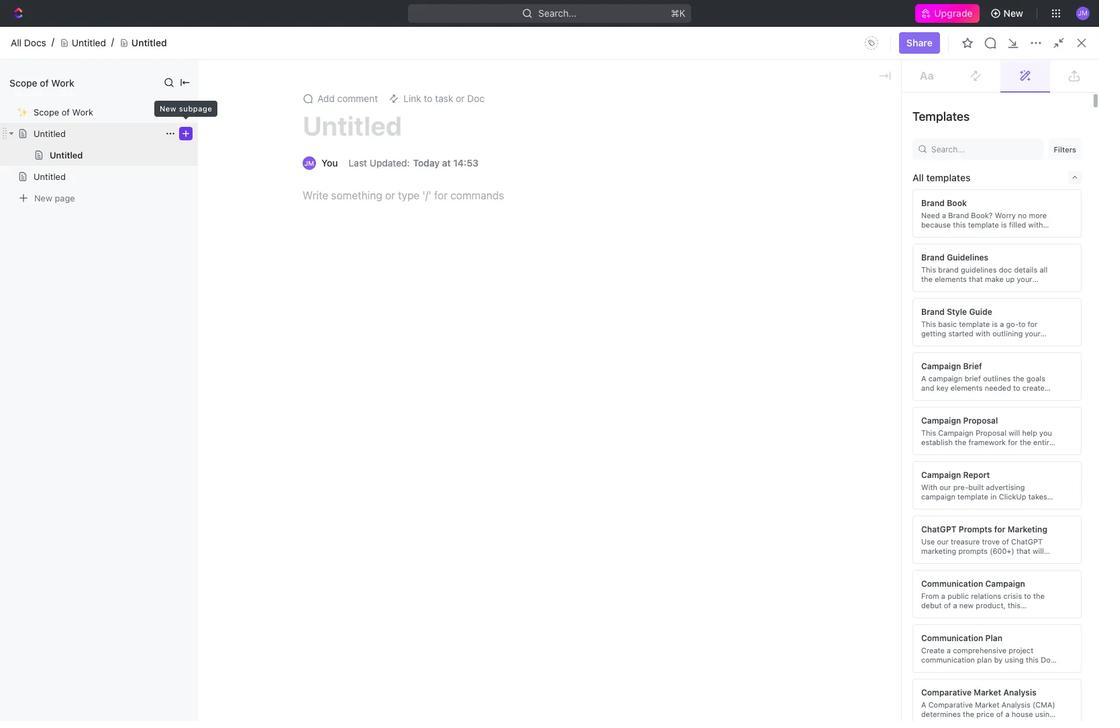 Task type: locate. For each thing, give the bounding box(es) containing it.
brand style guide
[[922, 306, 993, 317]]

jm up the new doc at the top right of page
[[1079, 9, 1088, 17]]

2 column header from the left
[[232, 256, 467, 279]]

campaign for campaign brief
[[922, 361, 962, 371]]

0 vertical spatial doc
[[1069, 57, 1086, 68]]

1 vertical spatial scope of work
[[252, 136, 316, 148]]

plan up strategy.
[[970, 664, 985, 673]]

mins for 27
[[885, 284, 906, 296]]

1 horizontal spatial a
[[1006, 709, 1010, 718]]

4 row from the top
[[217, 423, 1100, 447]]

templates
[[927, 172, 971, 183]]

1 vertical spatial mins
[[886, 308, 907, 320]]

0 horizontal spatial this
[[676, 31, 692, 42]]

2 horizontal spatial new
[[1046, 57, 1066, 68]]

resource left you
[[252, 158, 293, 169]]

tree
[[5, 201, 188, 679]]

of inside scope of work agency management
[[867, 158, 876, 169]]

ago down 27 mins ago
[[909, 308, 925, 320]]

create
[[922, 646, 945, 654]]

you inside campaign report with our pre-built advertising campaign template in clickup takes care of choosing the kpis to monitor, so you don't have to waste time on it.
[[932, 511, 945, 519]]

0 horizontal spatial agency
[[315, 179, 347, 191]]

hide
[[653, 31, 673, 42]]

the inside communication plan create a comprehensive project communication plan by using this doc to help easily plan out your business messaging strategy. comparative market analysis a comparative market analysis (cma) determines the price of a house using recently sold, comparable properties
[[963, 709, 975, 718]]

scope
[[9, 77, 37, 88], [34, 107, 59, 117], [252, 136, 280, 148], [837, 158, 865, 169]]

scope of work link up brand book
[[813, 153, 1072, 175]]

management up in agency management
[[296, 158, 352, 169]]

1 vertical spatial plan
[[970, 664, 985, 673]]

(cma)
[[1033, 700, 1056, 709]]

2 vertical spatial ago
[[904, 333, 920, 344]]

for
[[995, 524, 1006, 534]]

1 vertical spatial resource
[[252, 158, 293, 169]]

1 horizontal spatial resource
[[837, 136, 878, 148]]

0 horizontal spatial using
[[1005, 655, 1024, 664]]

market down strategy.
[[974, 687, 1002, 697]]

1 vertical spatial in
[[991, 492, 997, 500]]

doc up business
[[1041, 655, 1055, 664]]

using
[[1005, 655, 1024, 664], [1036, 709, 1055, 718]]

0 vertical spatial this
[[676, 31, 692, 42]]

agency down you
[[315, 179, 347, 191]]

0 horizontal spatial in
[[305, 179, 312, 191]]

1 vertical spatial doc
[[467, 93, 485, 104]]

table
[[217, 256, 1100, 568]]

all for all templates
[[913, 172, 924, 183]]

scope inside scope of work agency management
[[837, 158, 865, 169]]

row
[[217, 256, 1100, 279], [217, 375, 1100, 399], [217, 399, 1100, 423], [217, 423, 1100, 447], [217, 447, 1100, 471], [217, 471, 1100, 495], [217, 495, 1100, 520], [217, 520, 1100, 544], [217, 544, 1100, 568]]

Search... text field
[[920, 139, 1039, 159]]

a left house
[[1006, 709, 1010, 718]]

filters
[[1054, 145, 1077, 153]]

want
[[441, 31, 462, 42]]

new right search docs
[[1046, 57, 1066, 68]]

new left page
[[34, 192, 52, 203]]

2 horizontal spatial doc
[[1069, 57, 1086, 68]]

work up in agency management
[[294, 136, 316, 148]]

new for new doc
[[1046, 57, 1066, 68]]

1 vertical spatial brand
[[922, 252, 945, 262]]

resource up scope of work agency management
[[837, 136, 878, 148]]

0 horizontal spatial a
[[947, 646, 951, 654]]

new page
[[34, 192, 75, 203]]

ago inside 24 mins ago row
[[909, 308, 925, 320]]

2 vertical spatial mins
[[881, 333, 901, 344]]

in inside campaign report with our pre-built advertising campaign template in clickup takes care of choosing the kpis to monitor, so you don't have to waste time on it.
[[991, 492, 997, 500]]

don't
[[947, 511, 965, 519]]

0 vertical spatial all
[[11, 37, 22, 48]]

the inside campaign report with our pre-built advertising campaign template in clickup takes care of choosing the kpis to monitor, so you don't have to waste time on it.
[[983, 501, 994, 510]]

mins right 27
[[885, 284, 906, 296]]

docs link
[[5, 79, 188, 100]]

ago inside 27 mins ago row
[[908, 284, 925, 296]]

3 brand from the top
[[922, 306, 945, 317]]

to right have
[[986, 511, 993, 519]]

resource for leftmost resource management link
[[252, 158, 293, 169]]

1 vertical spatial new
[[1046, 57, 1066, 68]]

comparative up 'determines'
[[929, 700, 974, 709]]

0 vertical spatial new
[[1004, 7, 1024, 19]]

market
[[974, 687, 1002, 697], [976, 700, 1000, 709]]

guide
[[970, 306, 993, 317]]

2 vertical spatial brand
[[922, 306, 945, 317]]

communication campaign
[[922, 578, 1026, 588]]

1 horizontal spatial jm
[[1079, 9, 1088, 17]]

1 brand from the top
[[922, 198, 945, 208]]

our
[[940, 482, 952, 491]]

of inside the ✨ scope of work
[[62, 107, 70, 117]]

scope of work
[[9, 77, 74, 88], [252, 136, 316, 148]]

1 horizontal spatial doc
[[1041, 655, 1055, 664]]

mins for 6
[[881, 333, 901, 344]]

clickup
[[999, 492, 1027, 500]]

1 vertical spatial using
[[1036, 709, 1055, 718]]

column header
[[217, 256, 232, 279], [232, 256, 467, 279], [467, 256, 601, 279], [601, 256, 757, 279], [757, 256, 864, 279]]

1 vertical spatial the
[[963, 709, 975, 718]]

1 vertical spatial market
[[976, 700, 1000, 709]]

0 horizontal spatial resource
[[252, 158, 293, 169]]

do
[[408, 31, 420, 42]]

5 row from the top
[[217, 447, 1100, 471]]

in
[[305, 179, 312, 191], [991, 492, 997, 500]]

1 horizontal spatial scope of work
[[252, 136, 316, 148]]

brand down search by name... text box
[[922, 252, 945, 262]]

1 horizontal spatial you
[[932, 511, 945, 519]]

a up communication
[[947, 646, 951, 654]]

ago up now
[[904, 333, 920, 344]]

ago inside 6 mins ago row
[[904, 333, 920, 344]]

ago for 6 mins ago
[[904, 333, 920, 344]]

campaign
[[922, 492, 956, 500]]

0 vertical spatial resource management
[[837, 136, 937, 148]]

new for new
[[1004, 7, 1024, 19]]

advertising
[[986, 482, 1026, 491]]

1 communication from the top
[[922, 578, 984, 588]]

campaign left brief
[[922, 361, 962, 371]]

management up book at the top right
[[935, 179, 991, 191]]

1 horizontal spatial in
[[991, 492, 997, 500]]

scope inside scope of work link
[[252, 136, 280, 148]]

1 horizontal spatial new
[[1004, 7, 1024, 19]]

1 horizontal spatial this
[[1026, 655, 1039, 664]]

ago
[[908, 284, 925, 296], [909, 308, 925, 320], [904, 333, 920, 344]]

mins right "24" at the right top of the page
[[886, 308, 907, 320]]

date
[[872, 262, 890, 272]]

brand for brand book
[[922, 198, 945, 208]]

link
[[404, 93, 421, 104]]

2 row from the top
[[217, 375, 1100, 399]]

campaign down the for
[[986, 578, 1026, 588]]

it.
[[1046, 511, 1053, 519]]

1 horizontal spatial agency
[[900, 179, 932, 191]]

built
[[969, 482, 984, 491]]

brand for brand guidelines
[[922, 252, 945, 262]]

this up business
[[1026, 655, 1039, 664]]

resource management up scope of work agency management
[[837, 136, 937, 148]]

1 vertical spatial resource management
[[252, 158, 352, 169]]

0 horizontal spatial scope of work
[[9, 77, 74, 88]]

to right link
[[424, 93, 433, 104]]

jm button
[[1073, 3, 1094, 24]]

✨ button
[[17, 106, 34, 117]]

campaign up our
[[922, 470, 962, 480]]

work up agency management link
[[879, 158, 901, 169]]

0 vertical spatial comparative
[[922, 687, 972, 697]]

dropdown menu image
[[861, 32, 883, 54]]

communication down chatgpt
[[922, 578, 984, 588]]

of inside communication plan create a comprehensive project communication plan by using this doc to help easily plan out your business messaging strategy. comparative market analysis a comparative market analysis (cma) determines the price of a house using recently sold, comparable properties
[[997, 709, 1004, 718]]

this right hide
[[676, 31, 692, 42]]

to
[[465, 31, 474, 42], [424, 93, 433, 104], [1014, 501, 1021, 510], [986, 511, 993, 519], [922, 664, 929, 673]]

jm left you
[[305, 159, 314, 167]]

brand left style
[[922, 306, 945, 317]]

1 horizontal spatial all
[[913, 172, 924, 183]]

time
[[1018, 511, 1033, 519]]

date viewed
[[872, 262, 919, 272]]

new
[[1004, 7, 1024, 19], [1046, 57, 1066, 68], [34, 192, 52, 203]]

1 vertical spatial comparative
[[929, 700, 974, 709]]

using up the your in the bottom of the page
[[1005, 655, 1024, 664]]

0 vertical spatial jm
[[1079, 9, 1088, 17]]

docs inside button
[[1002, 57, 1025, 68]]

0 horizontal spatial you
[[422, 31, 438, 42]]

analysis
[[1004, 687, 1037, 697], [1002, 700, 1031, 709]]

resource management
[[837, 136, 937, 148], [252, 158, 352, 169]]

0 vertical spatial resource
[[837, 136, 878, 148]]

page
[[55, 192, 75, 203]]

new for new page
[[34, 192, 52, 203]]

price
[[977, 709, 995, 718]]

campaign left proposal
[[922, 415, 962, 425]]

0 vertical spatial communication
[[922, 578, 984, 588]]

of inside campaign report with our pre-built advertising campaign template in clickup takes care of choosing the kpis to monitor, so you don't have to waste time on it.
[[939, 501, 946, 510]]

favorites
[[11, 162, 46, 173]]

you right so
[[932, 511, 945, 519]]

communication
[[922, 578, 984, 588], [922, 633, 984, 643]]

brand
[[922, 198, 945, 208], [922, 252, 945, 262], [922, 306, 945, 317]]

with
[[922, 482, 938, 491]]

using down (cma)
[[1036, 709, 1055, 718]]

doc down jm dropdown button
[[1069, 57, 1086, 68]]

0 horizontal spatial all
[[11, 37, 22, 48]]

communication inside communication plan create a comprehensive project communication plan by using this doc to help easily plan out your business messaging strategy. comparative market analysis a comparative market analysis (cma) determines the price of a house using recently sold, comparable properties
[[922, 633, 984, 643]]

24
[[872, 308, 883, 320]]

ago down viewed
[[908, 284, 925, 296]]

0 vertical spatial the
[[983, 501, 994, 510]]

campaign inside campaign report with our pre-built advertising campaign template in clickup takes care of choosing the kpis to monitor, so you don't have to waste time on it.
[[922, 470, 962, 480]]

to left help
[[922, 664, 929, 673]]

0 horizontal spatial the
[[963, 709, 975, 718]]

brand down agency management link
[[922, 198, 945, 208]]

ago for 27 mins ago
[[908, 284, 925, 296]]

all templates
[[913, 172, 971, 183]]

agency up brand book
[[900, 179, 932, 191]]

0 vertical spatial you
[[422, 31, 438, 42]]

0 vertical spatial in
[[305, 179, 312, 191]]

jm inside jm dropdown button
[[1079, 9, 1088, 17]]

proposal
[[964, 415, 999, 425]]

0 horizontal spatial jm
[[305, 159, 314, 167]]

0 vertical spatial scope of work
[[9, 77, 74, 88]]

kpis
[[996, 501, 1012, 510]]

communication up communication
[[922, 633, 984, 643]]

mins right 6
[[881, 333, 901, 344]]

doc right or
[[467, 93, 485, 104]]

2 brand from the top
[[922, 252, 945, 262]]

on
[[1035, 511, 1044, 519]]

management
[[881, 136, 937, 148], [296, 158, 352, 169], [350, 179, 406, 191], [935, 179, 991, 191]]

comment
[[337, 93, 378, 104]]

1 horizontal spatial the
[[983, 501, 994, 510]]

2 vertical spatial new
[[34, 192, 52, 203]]

sold,
[[952, 719, 969, 721]]

resource for the rightmost resource management link
[[837, 136, 878, 148]]

work inside scope of work agency management
[[879, 158, 901, 169]]

mins
[[885, 284, 906, 296], [886, 308, 907, 320], [881, 333, 901, 344]]

0 horizontal spatial new
[[34, 192, 52, 203]]

share
[[907, 37, 933, 48]]

sharing
[[980, 262, 1009, 272]]

untitled
[[72, 37, 106, 48], [132, 37, 167, 48], [303, 109, 402, 141], [34, 128, 66, 139], [50, 150, 83, 160], [34, 171, 66, 182]]

2 agency from the left
[[900, 179, 932, 191]]

0 horizontal spatial doc
[[467, 93, 485, 104]]

✨
[[17, 106, 28, 117]]

market up price
[[976, 700, 1000, 709]]

to inside dropdown button
[[424, 93, 433, 104]]

resource management link up in agency management
[[228, 153, 487, 175]]

communication
[[922, 655, 976, 664]]

1 vertical spatial all
[[913, 172, 924, 183]]

campaign
[[922, 361, 962, 371], [922, 415, 962, 425], [922, 470, 962, 480], [986, 578, 1026, 588]]

1 row from the top
[[217, 256, 1100, 279]]

work inside the ✨ scope of work
[[72, 107, 93, 117]]

2 communication from the top
[[922, 633, 984, 643]]

0 vertical spatial mins
[[885, 284, 906, 296]]

1 vertical spatial you
[[932, 511, 945, 519]]

resource management up in agency management
[[252, 158, 352, 169]]

plan
[[986, 633, 1003, 643]]

0 vertical spatial brand
[[922, 198, 945, 208]]

0 vertical spatial market
[[974, 687, 1002, 697]]

you right do
[[422, 31, 438, 42]]

scope of work link up last
[[228, 132, 487, 153]]

Search by name... text field
[[870, 230, 1039, 250]]

jm
[[1079, 9, 1088, 17], [305, 159, 314, 167]]

plan down comprehensive
[[978, 655, 993, 664]]

doc
[[1069, 57, 1086, 68], [467, 93, 485, 104], [1041, 655, 1055, 664]]

resource management link down templates
[[813, 132, 1072, 153]]

0 horizontal spatial resource management
[[252, 158, 352, 169]]

1 vertical spatial communication
[[922, 633, 984, 643]]

comparative down messaging
[[922, 687, 972, 697]]

1 vertical spatial ago
[[909, 308, 925, 320]]

management down 'updated:'
[[350, 179, 406, 191]]

viewed
[[892, 262, 919, 272]]

cell
[[217, 278, 232, 302], [232, 278, 467, 302], [467, 278, 601, 302], [601, 278, 757, 302], [757, 278, 864, 302], [1079, 278, 1100, 302], [217, 302, 232, 326], [232, 302, 467, 326], [467, 302, 601, 326], [601, 302, 757, 326], [757, 302, 864, 326], [1079, 302, 1100, 326], [217, 326, 232, 350], [232, 326, 467, 350], [467, 326, 601, 350], [601, 326, 757, 350], [757, 326, 864, 350], [1079, 326, 1100, 350], [217, 350, 232, 375], [232, 350, 467, 375], [467, 350, 601, 375], [601, 350, 757, 375], [757, 350, 864, 375], [1079, 350, 1100, 375], [217, 375, 232, 399], [232, 375, 467, 399], [467, 375, 601, 399], [601, 375, 757, 399], [757, 375, 864, 399], [864, 375, 971, 399], [1079, 375, 1100, 399], [217, 399, 232, 423], [232, 399, 467, 423], [467, 399, 601, 423], [601, 399, 757, 423], [757, 399, 864, 423], [864, 399, 971, 423], [1079, 399, 1100, 423], [217, 423, 232, 447], [232, 423, 467, 447], [467, 423, 601, 447], [601, 423, 757, 447], [757, 423, 864, 447], [864, 423, 971, 447], [1079, 423, 1100, 447], [217, 447, 232, 471], [232, 447, 467, 471], [467, 447, 601, 471], [601, 447, 757, 471], [757, 447, 864, 471], [864, 447, 971, 471], [217, 471, 232, 495], [232, 471, 467, 495], [467, 471, 601, 495], [601, 471, 757, 495], [757, 471, 864, 495], [864, 471, 971, 495], [1079, 471, 1100, 495], [217, 495, 232, 520], [232, 495, 467, 520], [467, 495, 601, 520], [601, 495, 757, 520], [757, 495, 864, 520], [864, 495, 971, 520], [1079, 495, 1100, 520], [217, 520, 232, 544], [232, 520, 467, 544], [467, 520, 601, 544], [601, 520, 757, 544], [757, 520, 864, 544], [864, 520, 971, 544], [217, 544, 232, 568], [232, 544, 467, 568], [467, 544, 601, 568], [601, 544, 757, 568], [757, 544, 864, 568], [864, 544, 971, 568]]

you
[[422, 31, 438, 42], [932, 511, 945, 519]]

0 vertical spatial ago
[[908, 284, 925, 296]]

✨ scope of work
[[17, 106, 93, 117]]

the left kpis
[[983, 501, 994, 510]]

27 mins ago row
[[217, 278, 1100, 302]]

to right want
[[465, 31, 474, 42]]

to inside communication plan create a comprehensive project communication plan by using this doc to help easily plan out your business messaging strategy. comparative market analysis a comparative market analysis (cma) determines the price of a house using recently sold, comparable properties
[[922, 664, 929, 673]]

plan
[[978, 655, 993, 664], [970, 664, 985, 673]]

new doc button
[[1038, 52, 1094, 74]]

9 row from the top
[[217, 544, 1100, 568]]

the up sold,
[[963, 709, 975, 718]]

link to task or doc
[[404, 93, 485, 104]]

work down docs link at the left
[[72, 107, 93, 117]]

1 horizontal spatial resource management
[[837, 136, 937, 148]]

new up search docs
[[1004, 7, 1024, 19]]

campaign for campaign proposal
[[922, 415, 962, 425]]

2 vertical spatial doc
[[1041, 655, 1055, 664]]

project
[[1009, 646, 1034, 654]]

1 vertical spatial this
[[1026, 655, 1039, 664]]



Task type: vqa. For each thing, say whether or not it's contained in the screenshot.
Microsoft, Okta and Custom SAML Single Sign-On (SSO) at the bottom
no



Task type: describe. For each thing, give the bounding box(es) containing it.
0 vertical spatial plan
[[978, 655, 993, 664]]

templates
[[913, 109, 970, 124]]

search docs button
[[950, 52, 1033, 74]]

link to task or doc button
[[384, 89, 490, 108]]

your
[[1001, 664, 1017, 673]]

1 vertical spatial jm
[[305, 159, 314, 167]]

agency management link
[[813, 175, 1072, 196]]

all docs
[[11, 37, 46, 48]]

campaign report with our pre-built advertising campaign template in clickup takes care of choosing the kpis to monitor, so you don't have to waste time on it.
[[922, 470, 1053, 519]]

help
[[931, 664, 946, 673]]

6
[[872, 333, 878, 344]]

management inside scope of work agency management
[[935, 179, 991, 191]]

upgrade link
[[916, 4, 980, 23]]

communication for communication plan create a comprehensive project communication plan by using this doc to help easily plan out your business messaging strategy. comparative market analysis a comparative market analysis (cma) determines the price of a house using recently sold, comparable properties 
[[922, 633, 984, 643]]

browser
[[508, 31, 544, 42]]

messaging
[[922, 674, 960, 682]]

marketing
[[1008, 524, 1048, 534]]

brand book
[[922, 198, 967, 208]]

a
[[922, 700, 927, 709]]

brand guidelines
[[922, 252, 989, 262]]

3 column header from the left
[[467, 256, 601, 279]]

to down the clickup
[[1014, 501, 1021, 510]]

⌘k
[[671, 7, 686, 19]]

1 column header from the left
[[217, 256, 232, 279]]

properties
[[1015, 719, 1051, 721]]

enable
[[616, 31, 646, 42]]

have
[[967, 511, 984, 519]]

all docs link
[[11, 37, 46, 49]]

resource management for the rightmost resource management link
[[837, 136, 937, 148]]

care
[[922, 501, 937, 510]]

agency inside scope of work agency management
[[900, 179, 932, 191]]

0 horizontal spatial scope of work link
[[228, 132, 487, 153]]

you
[[322, 157, 338, 169]]

comprehensive
[[954, 646, 1007, 654]]

27 mins ago
[[872, 284, 925, 296]]

scope of work agency management
[[837, 158, 991, 191]]

add
[[318, 93, 335, 104]]

work up dashboards
[[51, 77, 74, 88]]

report
[[964, 470, 990, 480]]

1 horizontal spatial using
[[1036, 709, 1055, 718]]

resource management for leftmost resource management link
[[252, 158, 352, 169]]

just now
[[872, 357, 911, 368]]

prompts
[[959, 524, 993, 534]]

1 vertical spatial analysis
[[1002, 700, 1031, 709]]

search docs
[[969, 57, 1025, 68]]

today
[[413, 157, 440, 169]]

add comment
[[318, 93, 378, 104]]

comparable
[[972, 719, 1013, 721]]

guidelines
[[947, 252, 989, 262]]

communication plan create a comprehensive project communication plan by using this doc to help easily plan out your business messaging strategy. comparative market analysis a comparative market analysis (cma) determines the price of a house using recently sold, comparable properties 
[[922, 633, 1060, 721]]

scope inside the ✨ scope of work
[[34, 107, 59, 117]]

doc inside communication plan create a comprehensive project communication plan by using this doc to help easily plan out your business messaging strategy. comparative market analysis a comparative market analysis (cma) determines the price of a house using recently sold, comparable properties
[[1041, 655, 1055, 664]]

out
[[987, 664, 999, 673]]

notifications?
[[547, 31, 607, 42]]

last updated: today at 14:53
[[349, 157, 479, 169]]

takes
[[1029, 492, 1048, 500]]

row containing date viewed
[[217, 256, 1100, 279]]

new button
[[985, 3, 1032, 24]]

0 vertical spatial using
[[1005, 655, 1024, 664]]

tree inside sidebar navigation
[[5, 201, 188, 679]]

pre-
[[954, 482, 969, 491]]

docs inside sidebar navigation
[[32, 83, 55, 95]]

1 horizontal spatial scope of work link
[[813, 153, 1072, 175]]

3 row from the top
[[217, 399, 1100, 423]]

this inside communication plan create a comprehensive project communication plan by using this doc to help easily plan out your business messaging strategy. comparative market analysis a comparative market analysis (cma) determines the price of a house using recently sold, comparable properties
[[1026, 655, 1039, 664]]

new doc
[[1046, 57, 1086, 68]]

0 horizontal spatial resource management link
[[228, 153, 487, 175]]

5 column header from the left
[[757, 256, 864, 279]]

in agency management
[[305, 179, 406, 191]]

monitor,
[[1023, 501, 1052, 510]]

0 vertical spatial a
[[947, 646, 951, 654]]

8 row from the top
[[217, 520, 1100, 544]]

1 vertical spatial a
[[1006, 709, 1010, 718]]

enable
[[476, 31, 506, 42]]

dashboards link
[[5, 101, 188, 123]]

all for all docs
[[11, 37, 22, 48]]

just now row
[[217, 350, 1100, 375]]

date viewed button
[[864, 257, 939, 278]]

filters button
[[1049, 138, 1082, 160]]

waste
[[995, 511, 1016, 519]]

4 column header from the left
[[601, 256, 757, 279]]

now
[[893, 357, 911, 368]]

do you want to enable browser notifications? enable hide this
[[408, 31, 692, 42]]

template
[[958, 492, 989, 500]]

by
[[995, 655, 1003, 664]]

1 horizontal spatial resource management link
[[813, 132, 1072, 153]]

so
[[922, 511, 930, 519]]

search
[[969, 57, 1000, 68]]

6 mins ago
[[872, 333, 920, 344]]

communication for communication campaign
[[922, 578, 984, 588]]

strategy.
[[962, 674, 993, 682]]

table containing 27 mins ago
[[217, 256, 1100, 568]]

sidebar navigation
[[0, 47, 201, 721]]

6 mins ago row
[[217, 326, 1100, 350]]

24 mins ago row
[[217, 302, 1100, 326]]

brief
[[964, 361, 983, 371]]

book
[[947, 198, 967, 208]]

just
[[872, 357, 891, 368]]

business
[[1019, 664, 1050, 673]]

last
[[349, 157, 367, 169]]

search...
[[539, 7, 577, 19]]

chatgpt
[[922, 524, 957, 534]]

7 row from the top
[[217, 495, 1100, 520]]

14:53
[[453, 157, 479, 169]]

management up scope of work agency management
[[881, 136, 937, 148]]

24 mins ago
[[872, 308, 925, 320]]

chatgpt prompts for marketing
[[922, 524, 1048, 534]]

campaign brief
[[922, 361, 983, 371]]

brand for brand style guide
[[922, 306, 945, 317]]

recently
[[922, 719, 950, 721]]

mins for 24
[[886, 308, 907, 320]]

0 vertical spatial analysis
[[1004, 687, 1037, 697]]

1 agency from the left
[[315, 179, 347, 191]]

choosing
[[948, 501, 980, 510]]

doc inside button
[[1069, 57, 1086, 68]]

at
[[442, 157, 451, 169]]

ago for 24 mins ago
[[909, 308, 925, 320]]

style
[[947, 306, 968, 317]]

campaign for campaign report with our pre-built advertising campaign template in clickup takes care of choosing the kpis to monitor, so you don't have to waste time on it.
[[922, 470, 962, 480]]

spaces
[[11, 185, 39, 195]]

house
[[1012, 709, 1034, 718]]

6 row from the top
[[217, 471, 1100, 495]]

updated:
[[370, 157, 410, 169]]

doc inside dropdown button
[[467, 93, 485, 104]]

dashboards
[[32, 106, 84, 117]]



